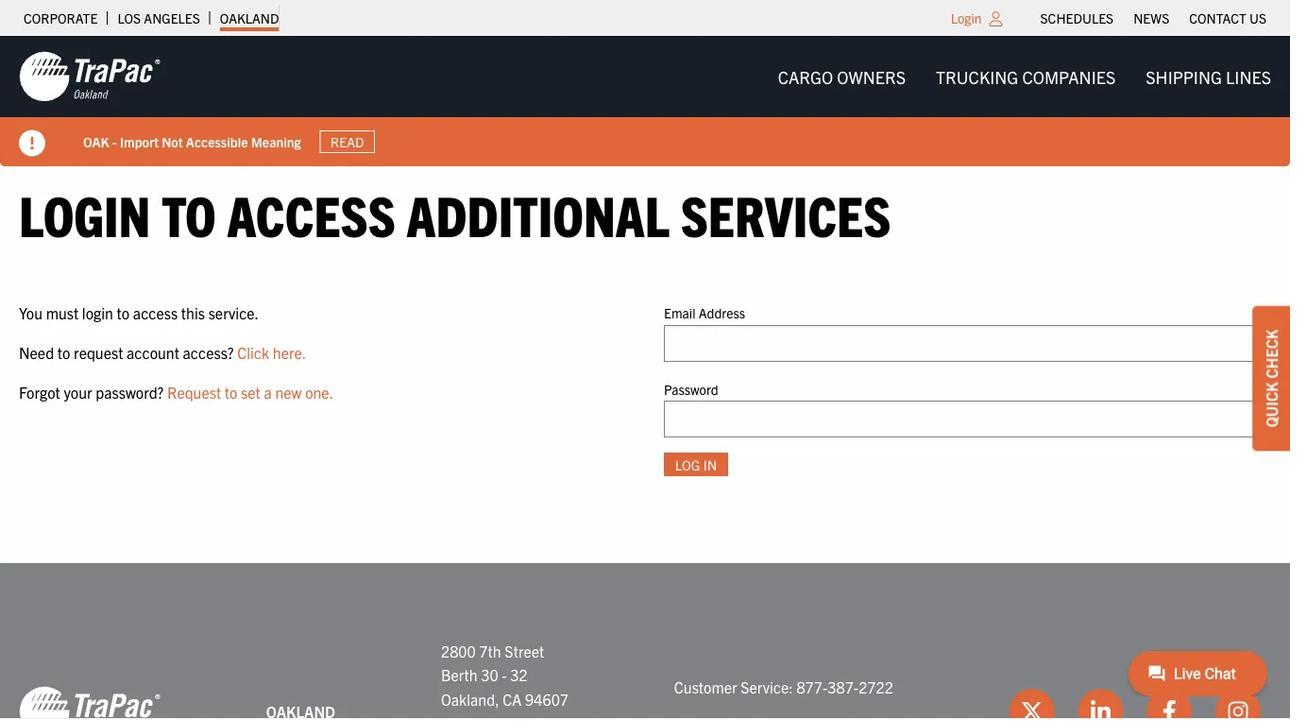 Task type: describe. For each thing, give the bounding box(es) containing it.
solid image
[[19, 130, 45, 156]]

1 oakland image from the top
[[19, 50, 161, 103]]

you must login to access this service.
[[19, 303, 259, 322]]

additional
[[407, 179, 670, 248]]

contact us link
[[1190, 5, 1267, 31]]

here.
[[273, 343, 307, 362]]

us
[[1250, 9, 1267, 26]]

request to set a new one. link
[[167, 382, 334, 401]]

footer containing 2800 7th street
[[0, 563, 1291, 719]]

news
[[1134, 9, 1170, 26]]

lines
[[1227, 66, 1272, 87]]

address
[[699, 304, 746, 321]]

berth
[[441, 665, 478, 684]]

account
[[127, 343, 179, 362]]

cargo owners
[[778, 66, 906, 87]]

email address
[[664, 304, 746, 321]]

los
[[118, 9, 141, 26]]

password?
[[96, 382, 164, 401]]

shipping lines
[[1147, 66, 1272, 87]]

2800
[[441, 641, 476, 660]]

light image
[[990, 11, 1003, 26]]

services
[[681, 179, 891, 248]]

owners
[[838, 66, 906, 87]]

service.
[[209, 303, 259, 322]]

email
[[664, 304, 696, 321]]

los angeles
[[118, 9, 200, 26]]

387-
[[828, 677, 859, 696]]

oak
[[83, 133, 109, 150]]

menu bar containing cargo owners
[[763, 57, 1287, 96]]

forgot
[[19, 382, 60, 401]]

corporate link
[[24, 5, 98, 31]]

import
[[120, 133, 159, 150]]

login for login to access additional services
[[19, 179, 151, 248]]

a
[[264, 382, 272, 401]]

32
[[511, 665, 528, 684]]

login link
[[951, 9, 982, 26]]

2722
[[859, 677, 894, 696]]

schedules
[[1041, 9, 1114, 26]]

one.
[[305, 382, 334, 401]]

cargo
[[778, 66, 834, 87]]

street
[[505, 641, 545, 660]]

login for login link
[[951, 9, 982, 26]]

to down the oak - import not accessible meaning
[[162, 179, 216, 248]]

angeles
[[144, 9, 200, 26]]

login to access additional services main content
[[0, 179, 1291, 507]]

password
[[664, 380, 719, 397]]

oakland,
[[441, 690, 500, 708]]

meaning
[[251, 133, 301, 150]]

login
[[82, 303, 113, 322]]

Password password field
[[664, 401, 1272, 438]]

customer
[[675, 677, 738, 696]]

customer service: 877-387-2722
[[675, 677, 894, 696]]

to left set
[[225, 382, 238, 401]]

read link
[[320, 130, 375, 153]]

los angeles link
[[118, 5, 200, 31]]

request
[[74, 343, 123, 362]]

set
[[241, 382, 261, 401]]

30
[[481, 665, 499, 684]]

quick
[[1263, 382, 1281, 427]]



Task type: locate. For each thing, give the bounding box(es) containing it.
oakland image
[[19, 50, 161, 103], [19, 685, 161, 719]]

to right login
[[117, 303, 130, 322]]

request
[[167, 382, 221, 401]]

read
[[331, 133, 364, 150]]

banner
[[0, 36, 1291, 166]]

oak - import not accessible meaning
[[83, 133, 301, 150]]

banner containing cargo owners
[[0, 36, 1291, 166]]

ca
[[503, 690, 522, 708]]

not
[[162, 133, 183, 150]]

you
[[19, 303, 43, 322]]

new
[[275, 382, 302, 401]]

1 vertical spatial login
[[19, 179, 151, 248]]

cargo owners link
[[763, 57, 921, 96]]

trucking companies
[[937, 66, 1116, 87]]

menu bar
[[1031, 5, 1277, 31], [763, 57, 1287, 96]]

2800 7th street berth 30 - 32 oakland, ca 94607
[[441, 641, 569, 708]]

oakland
[[220, 9, 279, 26]]

94607
[[526, 690, 569, 708]]

None submit
[[664, 453, 729, 476]]

footer
[[0, 563, 1291, 719]]

click here. link
[[237, 343, 307, 362]]

1 vertical spatial -
[[502, 665, 507, 684]]

1 horizontal spatial login
[[951, 9, 982, 26]]

- inside 2800 7th street berth 30 - 32 oakland, ca 94607
[[502, 665, 507, 684]]

menu bar up shipping
[[1031, 5, 1277, 31]]

7th
[[479, 641, 501, 660]]

shipping
[[1147, 66, 1223, 87]]

access?
[[183, 343, 234, 362]]

check
[[1263, 329, 1281, 379]]

access
[[227, 179, 396, 248]]

shipping lines link
[[1131, 57, 1287, 96]]

this
[[181, 303, 205, 322]]

need to request account access? click here.
[[19, 343, 307, 362]]

login to access additional services
[[19, 179, 891, 248]]

accessible
[[186, 133, 248, 150]]

to right need
[[57, 343, 70, 362]]

trucking companies link
[[921, 57, 1131, 96]]

companies
[[1023, 66, 1116, 87]]

trucking
[[937, 66, 1019, 87]]

0 vertical spatial login
[[951, 9, 982, 26]]

menu bar containing schedules
[[1031, 5, 1277, 31]]

0 vertical spatial oakland image
[[19, 50, 161, 103]]

quick check link
[[1253, 306, 1291, 451]]

-
[[112, 133, 117, 150], [502, 665, 507, 684]]

Email Address text field
[[664, 325, 1272, 362]]

must
[[46, 303, 79, 322]]

none submit inside login to access additional services main content
[[664, 453, 729, 476]]

- right oak
[[112, 133, 117, 150]]

contact
[[1190, 9, 1247, 26]]

0 horizontal spatial -
[[112, 133, 117, 150]]

- inside banner
[[112, 133, 117, 150]]

corporate
[[24, 9, 98, 26]]

login left light image
[[951, 9, 982, 26]]

0 vertical spatial -
[[112, 133, 117, 150]]

0 horizontal spatial login
[[19, 179, 151, 248]]

access
[[133, 303, 178, 322]]

news link
[[1134, 5, 1170, 31]]

menu bar down light image
[[763, 57, 1287, 96]]

1 vertical spatial menu bar
[[763, 57, 1287, 96]]

to
[[162, 179, 216, 248], [117, 303, 130, 322], [57, 343, 70, 362], [225, 382, 238, 401]]

oakland link
[[220, 5, 279, 31]]

service:
[[741, 677, 794, 696]]

0 vertical spatial menu bar
[[1031, 5, 1277, 31]]

1 horizontal spatial -
[[502, 665, 507, 684]]

- right 30
[[502, 665, 507, 684]]

forgot your password? request to set a new one.
[[19, 382, 334, 401]]

quick check
[[1263, 329, 1281, 427]]

contact us
[[1190, 9, 1267, 26]]

1 vertical spatial oakland image
[[19, 685, 161, 719]]

need
[[19, 343, 54, 362]]

click
[[237, 343, 270, 362]]

login
[[951, 9, 982, 26], [19, 179, 151, 248]]

login down oak
[[19, 179, 151, 248]]

2 oakland image from the top
[[19, 685, 161, 719]]

877-
[[797, 677, 828, 696]]

schedules link
[[1041, 5, 1114, 31]]

login inside main content
[[19, 179, 151, 248]]

your
[[64, 382, 92, 401]]



Task type: vqa. For each thing, say whether or not it's contained in the screenshot.
new
yes



